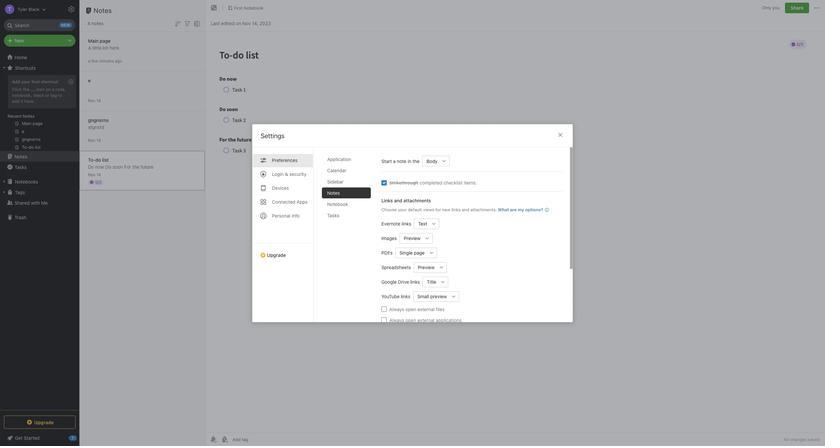 Task type: locate. For each thing, give the bounding box(es) containing it.
notes inside tab
[[327, 190, 340, 196]]

tab list for application
[[253, 147, 314, 322]]

0 vertical spatial notebook
[[244, 5, 264, 10]]

all changes saved
[[784, 437, 820, 443]]

0 horizontal spatial and
[[394, 198, 402, 203]]

1 horizontal spatial your
[[398, 207, 407, 212]]

shortcuts
[[15, 65, 36, 71]]

your
[[21, 79, 30, 84], [398, 207, 407, 212]]

page right single
[[414, 250, 425, 256]]

0 vertical spatial a
[[88, 58, 90, 63]]

nov left 14,
[[243, 20, 251, 26]]

1 nov 14 from the top
[[88, 98, 101, 103]]

the right in
[[413, 158, 420, 164]]

Always open external applications checkbox
[[382, 318, 387, 323]]

external for files
[[418, 307, 435, 312]]

2 always from the top
[[390, 317, 404, 323]]

1 always from the top
[[390, 307, 404, 312]]

evernote
[[382, 221, 401, 227]]

notes down sidebar
[[327, 190, 340, 196]]

spreadsheets
[[382, 265, 411, 270]]

1 vertical spatial on
[[46, 87, 51, 92]]

1 vertical spatial your
[[398, 207, 407, 212]]

notes up notes
[[94, 7, 112, 14]]

add your first shortcut
[[12, 79, 58, 84]]

1 horizontal spatial do
[[105, 164, 111, 170]]

preview up single page
[[404, 236, 421, 241]]

title
[[427, 279, 436, 285]]

a few minutes ago
[[88, 58, 122, 63]]

what are my options?
[[498, 207, 543, 212]]

always right always open external applications option
[[390, 317, 404, 323]]

1 vertical spatial page
[[414, 250, 425, 256]]

upgrade
[[267, 252, 286, 258], [34, 420, 54, 426]]

open down always open external files
[[406, 317, 416, 323]]

always
[[390, 307, 404, 312], [390, 317, 404, 323]]

page inside button
[[414, 250, 425, 256]]

0 horizontal spatial your
[[21, 79, 30, 84]]

14
[[97, 98, 101, 103], [97, 138, 101, 143], [97, 172, 101, 177]]

0 horizontal spatial a
[[52, 87, 54, 92]]

14 up gngnsrns
[[97, 98, 101, 103]]

2 14 from the top
[[97, 138, 101, 143]]

1 vertical spatial 14
[[97, 138, 101, 143]]

1 horizontal spatial upgrade button
[[253, 243, 313, 261]]

add tag image
[[221, 436, 229, 444]]

personal
[[272, 213, 291, 219]]

a left few
[[88, 58, 90, 63]]

2 open from the top
[[406, 317, 416, 323]]

your for first
[[21, 79, 30, 84]]

1 vertical spatial nov 14
[[88, 138, 101, 143]]

1 horizontal spatial and
[[462, 207, 470, 212]]

stack
[[33, 93, 44, 98]]

0 horizontal spatial do
[[88, 164, 94, 170]]

notebook right first
[[244, 5, 264, 10]]

1 horizontal spatial a
[[88, 58, 90, 63]]

note
[[397, 158, 407, 164]]

on right edited
[[236, 20, 241, 26]]

login
[[272, 171, 284, 177]]

0 vertical spatial on
[[236, 20, 241, 26]]

tab list containing application
[[322, 154, 376, 322]]

single
[[400, 250, 413, 256]]

open up always open external applications
[[406, 307, 416, 312]]

open for always open external applications
[[406, 317, 416, 323]]

close image
[[557, 131, 565, 139]]

shortcut
[[41, 79, 58, 84]]

3 nov 14 from the top
[[88, 172, 101, 177]]

single page
[[400, 250, 425, 256]]

personal info
[[272, 213, 300, 219]]

1 horizontal spatial notebook
[[327, 201, 348, 207]]

0 horizontal spatial notebook
[[244, 5, 264, 10]]

tree
[[0, 52, 79, 410]]

sidebar tab
[[322, 176, 371, 187]]

note window element
[[206, 0, 826, 447]]

1 horizontal spatial on
[[236, 20, 241, 26]]

to-do list
[[88, 157, 109, 163]]

title button
[[423, 277, 438, 287]]

nov 14 for e
[[88, 98, 101, 103]]

notes up 'tasks' "button"
[[15, 154, 27, 159]]

Choose default view option for Google Drive links field
[[423, 277, 449, 287]]

1 horizontal spatial tasks
[[327, 213, 339, 218]]

notebook
[[244, 5, 264, 10], [327, 201, 348, 207]]

0 horizontal spatial tab list
[[253, 147, 314, 322]]

2 vertical spatial a
[[393, 158, 396, 164]]

always right always open external files option
[[390, 307, 404, 312]]

preview up 'title' button
[[418, 265, 435, 270]]

list
[[102, 157, 109, 163]]

1 vertical spatial external
[[418, 317, 435, 323]]

connected apps
[[272, 199, 308, 205]]

always for always open external applications
[[390, 317, 404, 323]]

and left "attachments."
[[462, 207, 470, 212]]

for
[[124, 164, 131, 170]]

for
[[436, 207, 441, 212]]

page for main
[[100, 38, 111, 44]]

on
[[236, 20, 241, 26], [46, 87, 51, 92]]

1 horizontal spatial tab list
[[322, 154, 376, 322]]

2 do from the left
[[105, 164, 111, 170]]

preview button up single page button
[[400, 233, 422, 244]]

tags button
[[0, 187, 79, 198]]

edited
[[221, 20, 235, 26]]

notebook,
[[12, 93, 32, 98]]

small preview button
[[413, 291, 449, 302]]

a left note
[[393, 158, 396, 164]]

tasks
[[15, 164, 27, 170], [327, 213, 339, 218]]

e
[[88, 78, 91, 83]]

None search field
[[9, 19, 71, 31]]

0 horizontal spatial tasks
[[15, 164, 27, 170]]

0 vertical spatial page
[[100, 38, 111, 44]]

page up bit
[[100, 38, 111, 44]]

nov 14 for gngnsrns
[[88, 138, 101, 143]]

preferences
[[272, 157, 298, 163]]

tasks up notebooks
[[15, 164, 27, 170]]

links right new
[[452, 207, 461, 212]]

ago
[[115, 58, 122, 63]]

strikethrough
[[390, 180, 419, 186]]

youtube links
[[382, 294, 411, 299]]

text
[[418, 221, 427, 227]]

0 horizontal spatial the
[[23, 87, 29, 92]]

info
[[292, 213, 300, 219]]

apps
[[297, 199, 308, 205]]

14 up 0/3
[[97, 172, 101, 177]]

nov down sfgnsfd
[[88, 138, 95, 143]]

files
[[436, 307, 445, 312]]

last
[[211, 20, 220, 26]]

notebook down notes tab
[[327, 201, 348, 207]]

1 do from the left
[[88, 164, 94, 170]]

external
[[418, 307, 435, 312], [418, 317, 435, 323]]

1 vertical spatial notebook
[[327, 201, 348, 207]]

0 vertical spatial and
[[394, 198, 402, 203]]

0/3
[[95, 180, 102, 185]]

preview button up 'title' button
[[414, 262, 437, 273]]

14 for gngnsrns
[[97, 138, 101, 143]]

notebook inside button
[[244, 5, 264, 10]]

are
[[510, 207, 517, 212]]

1 horizontal spatial page
[[414, 250, 425, 256]]

notes
[[92, 21, 103, 26]]

0 horizontal spatial page
[[100, 38, 111, 44]]

application
[[327, 156, 351, 162]]

first notebook button
[[226, 3, 266, 13]]

tab list containing preferences
[[253, 147, 314, 322]]

1 vertical spatial preview button
[[414, 262, 437, 273]]

pdfs
[[382, 250, 393, 256]]

gngnsrns
[[88, 117, 109, 123]]

1 vertical spatial upgrade button
[[4, 416, 75, 429]]

and right links
[[394, 198, 402, 203]]

1 vertical spatial tasks
[[327, 213, 339, 218]]

0 horizontal spatial upgrade
[[34, 420, 54, 426]]

nov 14 up 0/3
[[88, 172, 101, 177]]

the right for
[[133, 164, 139, 170]]

0 vertical spatial nov 14
[[88, 98, 101, 103]]

Choose default view option for Images field
[[400, 233, 433, 244]]

images
[[382, 236, 397, 241]]

note list element
[[79, 0, 206, 447]]

2 horizontal spatial the
[[413, 158, 420, 164]]

do down to-
[[88, 164, 94, 170]]

14 down sfgnsfd
[[97, 138, 101, 143]]

tasks down notebook tab
[[327, 213, 339, 218]]

0 vertical spatial upgrade button
[[253, 243, 313, 261]]

do down list at the top left of page
[[105, 164, 111, 170]]

group
[[0, 73, 79, 154]]

tasks button
[[0, 162, 79, 172]]

applications
[[436, 317, 462, 323]]

open
[[406, 307, 416, 312], [406, 317, 416, 323]]

tree containing home
[[0, 52, 79, 410]]

notes right recent
[[23, 114, 35, 119]]

nov 14 up gngnsrns
[[88, 98, 101, 103]]

0 vertical spatial upgrade
[[267, 252, 286, 258]]

security
[[290, 171, 307, 177]]

external down always open external files
[[418, 317, 435, 323]]

links left text button
[[402, 221, 412, 227]]

1 vertical spatial preview
[[418, 265, 435, 270]]

in
[[408, 158, 412, 164]]

1 vertical spatial always
[[390, 317, 404, 323]]

0 vertical spatial your
[[21, 79, 30, 84]]

nov
[[243, 20, 251, 26], [88, 98, 95, 103], [88, 138, 95, 143], [88, 172, 95, 177]]

nov 14
[[88, 98, 101, 103], [88, 138, 101, 143], [88, 172, 101, 177]]

0 vertical spatial preview
[[404, 236, 421, 241]]

new button
[[4, 35, 75, 47]]

body
[[427, 158, 438, 164]]

group containing add your first shortcut
[[0, 73, 79, 154]]

a up tag
[[52, 87, 54, 92]]

small preview
[[418, 294, 447, 299]]

0 vertical spatial open
[[406, 307, 416, 312]]

trash
[[15, 215, 26, 220]]

0 vertical spatial always
[[390, 307, 404, 312]]

the inside note list element
[[133, 164, 139, 170]]

2 nov 14 from the top
[[88, 138, 101, 143]]

1 14 from the top
[[97, 98, 101, 103]]

1 vertical spatial open
[[406, 317, 416, 323]]

2 vertical spatial nov 14
[[88, 172, 101, 177]]

do
[[88, 164, 94, 170], [105, 164, 111, 170]]

preview button
[[400, 233, 422, 244], [414, 262, 437, 273]]

nov 14 down sfgnsfd
[[88, 138, 101, 143]]

notes tab
[[322, 188, 371, 198]]

sfgnsfd
[[88, 124, 104, 130]]

1 horizontal spatial upgrade
[[267, 252, 286, 258]]

external up always open external applications
[[418, 307, 435, 312]]

the left ...
[[23, 87, 29, 92]]

links
[[452, 207, 461, 212], [402, 221, 412, 227], [411, 279, 420, 285], [401, 294, 411, 299]]

1 vertical spatial upgrade
[[34, 420, 54, 426]]

your up click the ... at the top left
[[21, 79, 30, 84]]

2 external from the top
[[418, 317, 435, 323]]

2 vertical spatial 14
[[97, 172, 101, 177]]

your down links and attachments
[[398, 207, 407, 212]]

on up 'or'
[[46, 87, 51, 92]]

1 horizontal spatial the
[[133, 164, 139, 170]]

page inside main page a little bit here
[[100, 38, 111, 44]]

icon
[[36, 87, 45, 92]]

0 vertical spatial tasks
[[15, 164, 27, 170]]

1 open from the top
[[406, 307, 416, 312]]

tab list
[[253, 147, 314, 322], [322, 154, 376, 322]]

calendar
[[327, 168, 347, 173]]

1 external from the top
[[418, 307, 435, 312]]

0 vertical spatial preview button
[[400, 233, 422, 244]]

preview inside choose default view option for images "field"
[[404, 236, 421, 241]]

0 horizontal spatial on
[[46, 87, 51, 92]]

Search text field
[[9, 19, 71, 31]]

on inside note window element
[[236, 20, 241, 26]]

a
[[88, 58, 90, 63], [52, 87, 54, 92], [393, 158, 396, 164]]

page
[[100, 38, 111, 44], [414, 250, 425, 256]]

here
[[110, 45, 119, 50]]

upgrade inside tab list
[[267, 252, 286, 258]]

me
[[41, 200, 48, 206]]

0 vertical spatial 14
[[97, 98, 101, 103]]

preview inside the choose default view option for spreadsheets field
[[418, 265, 435, 270]]

external for applications
[[418, 317, 435, 323]]

0 vertical spatial external
[[418, 307, 435, 312]]

1 vertical spatial a
[[52, 87, 54, 92]]

upgrade button
[[253, 243, 313, 261], [4, 416, 75, 429]]



Task type: vqa. For each thing, say whether or not it's contained in the screenshot.


Task type: describe. For each thing, give the bounding box(es) containing it.
calendar tab
[[322, 165, 371, 176]]

expand notebooks image
[[2, 179, 7, 184]]

share button
[[785, 3, 810, 13]]

a
[[88, 45, 91, 50]]

on inside icon on a note, notebook, stack or tag to add it here.
[[46, 87, 51, 92]]

little
[[92, 45, 102, 50]]

shared with me
[[15, 200, 48, 206]]

shared
[[15, 200, 30, 206]]

application tab
[[322, 154, 371, 165]]

few
[[91, 58, 98, 63]]

expand note image
[[210, 4, 218, 12]]

sidebar
[[327, 179, 344, 185]]

recent notes
[[8, 114, 35, 119]]

notes inside note list element
[[94, 7, 112, 14]]

preview button for images
[[400, 233, 422, 244]]

nov inside note window element
[[243, 20, 251, 26]]

minutes
[[99, 58, 114, 63]]

note,
[[56, 87, 66, 92]]

youtube
[[382, 294, 400, 299]]

home
[[15, 54, 27, 60]]

completed
[[420, 180, 443, 186]]

&
[[285, 171, 288, 177]]

settings image
[[68, 5, 75, 13]]

to
[[58, 93, 62, 98]]

nov down the e at the left top
[[88, 98, 95, 103]]

a inside note list element
[[88, 58, 90, 63]]

open for always open external files
[[406, 307, 416, 312]]

your for default
[[398, 207, 407, 212]]

Note Editor text field
[[206, 32, 826, 433]]

gngnsrns sfgnsfd
[[88, 117, 109, 130]]

first notebook
[[234, 5, 264, 10]]

attachments.
[[471, 207, 497, 212]]

add
[[12, 79, 20, 84]]

tasks inside "button"
[[15, 164, 27, 170]]

main page a little bit here
[[88, 38, 119, 50]]

shortcuts button
[[0, 63, 79, 73]]

trash link
[[0, 212, 79, 223]]

Choose default view option for Evernote links field
[[414, 218, 440, 229]]

preview
[[431, 294, 447, 299]]

it
[[21, 99, 23, 104]]

new
[[442, 207, 451, 212]]

you
[[773, 5, 780, 10]]

preview for images
[[404, 236, 421, 241]]

a inside icon on a note, notebook, stack or tag to add it here.
[[52, 87, 54, 92]]

tags
[[15, 190, 25, 195]]

14,
[[252, 20, 258, 26]]

tag
[[51, 93, 57, 98]]

tab list for start a note in the
[[322, 154, 376, 322]]

connected
[[272, 199, 296, 205]]

links and attachments
[[382, 198, 431, 203]]

do
[[95, 157, 101, 163]]

preview for spreadsheets
[[418, 265, 435, 270]]

changes
[[790, 437, 807, 443]]

4
[[87, 21, 90, 26]]

bit
[[103, 45, 108, 50]]

login & security
[[272, 171, 307, 177]]

add
[[12, 99, 20, 104]]

notes link
[[0, 151, 79, 162]]

only you
[[763, 5, 780, 10]]

saved
[[808, 437, 820, 443]]

body button
[[422, 156, 439, 166]]

links right drive
[[411, 279, 420, 285]]

add a reminder image
[[210, 436, 217, 444]]

3 14 from the top
[[97, 172, 101, 177]]

14 for e
[[97, 98, 101, 103]]

notes inside group
[[23, 114, 35, 119]]

main
[[88, 38, 99, 44]]

small
[[418, 294, 429, 299]]

attachments
[[404, 198, 431, 203]]

tasks tab
[[322, 210, 371, 221]]

all
[[784, 437, 789, 443]]

drive
[[398, 279, 409, 285]]

Choose default view option for Spreadsheets field
[[414, 262, 447, 273]]

2023
[[260, 20, 271, 26]]

default
[[408, 207, 422, 212]]

google
[[382, 279, 397, 285]]

choose
[[382, 207, 397, 212]]

views
[[423, 207, 435, 212]]

upgrade for right upgrade popup button
[[267, 252, 286, 258]]

expand tags image
[[2, 190, 7, 195]]

Always open external files checkbox
[[382, 307, 387, 312]]

preview button for spreadsheets
[[414, 262, 437, 273]]

notebooks link
[[0, 176, 79, 187]]

links down drive
[[401, 294, 411, 299]]

notebook tab
[[322, 199, 371, 210]]

1 vertical spatial and
[[462, 207, 470, 212]]

what
[[498, 207, 509, 212]]

my
[[518, 207, 524, 212]]

Select878 checkbox
[[382, 180, 387, 185]]

click
[[12, 87, 22, 92]]

links
[[382, 198, 393, 203]]

Choose default view option for PDFs field
[[396, 248, 437, 258]]

tasks inside tab
[[327, 213, 339, 218]]

2 horizontal spatial a
[[393, 158, 396, 164]]

notebook inside tab
[[327, 201, 348, 207]]

soon
[[113, 164, 123, 170]]

notebooks
[[15, 179, 38, 185]]

click the ...
[[12, 87, 35, 92]]

last edited on nov 14, 2023
[[211, 20, 271, 26]]

do now do soon for the future
[[88, 164, 154, 170]]

always open external files
[[390, 307, 445, 312]]

now
[[95, 164, 104, 170]]

recent
[[8, 114, 22, 119]]

strikethrough completed checklist items.
[[390, 180, 477, 186]]

always for always open external files
[[390, 307, 404, 312]]

Choose default view option for YouTube links field
[[413, 291, 459, 302]]

upgrade for the left upgrade popup button
[[34, 420, 54, 426]]

Start a new note in the body or title. field
[[422, 156, 450, 166]]

0 horizontal spatial upgrade button
[[4, 416, 75, 429]]

nov up 0/3
[[88, 172, 95, 177]]

devices
[[272, 185, 289, 191]]

always open external applications
[[390, 317, 462, 323]]

...
[[31, 87, 35, 92]]

start a note in the
[[382, 158, 420, 164]]

4 notes
[[87, 21, 103, 26]]

page for single
[[414, 250, 425, 256]]



